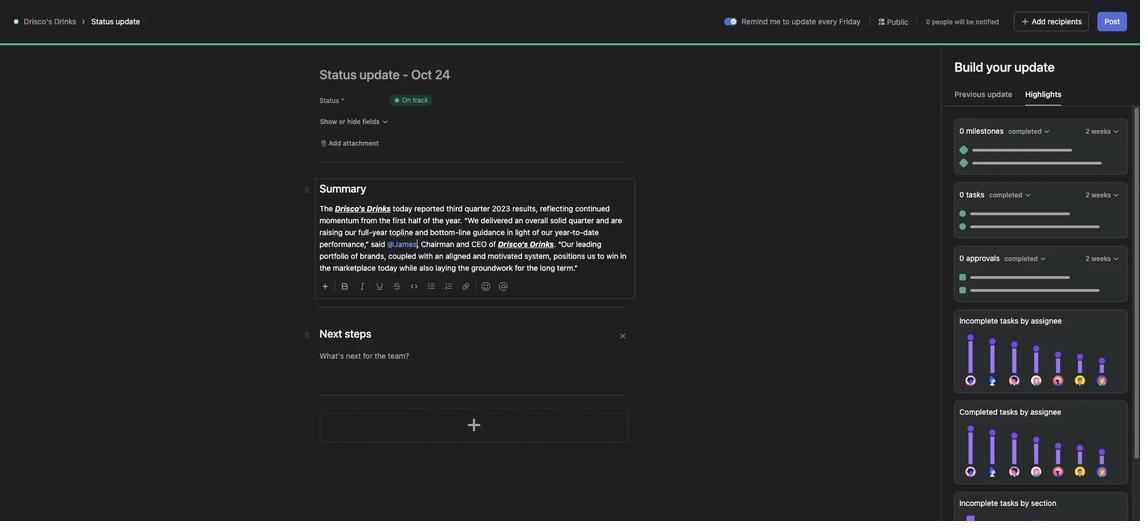 Task type: locate. For each thing, give the bounding box(es) containing it.
1 vertical spatial to
[[598, 251, 605, 261]]

2 horizontal spatial in
[[1006, 9, 1011, 17]]

strikethrough image
[[394, 283, 400, 290]]

0 horizontal spatial ago
[[987, 181, 999, 189]]

today inside today reported third quarter 2023 results, reflecting continued momentum from the first half of the year. "we delivered an overall solid quarter and are raising our full-year topline and bottom-line guidance in light of our year-to-date performance," said
[[393, 204, 412, 213]]

today down brands,
[[378, 263, 397, 272]]

drinks up from
[[367, 204, 391, 213]]

1 vertical spatial 2 weeks
[[1086, 191, 1111, 199]]

2 2 weeks button from the top
[[1083, 188, 1123, 203]]

the
[[379, 216, 391, 225], [432, 216, 444, 225], [320, 263, 331, 272], [458, 263, 469, 272], [527, 263, 538, 272]]

completed button for 0 approvals
[[1002, 251, 1049, 267]]

of up marketplace
[[351, 251, 358, 261]]

what's for what's in my trial?
[[982, 9, 1004, 17]]

0 vertical spatial what's
[[982, 9, 1004, 17]]

2 vertical spatial 2 weeks
[[1086, 255, 1111, 263]]

today inside . "our leading portfolio of brands, coupled with an aligned and motivated system, positions us to win in the marketplace today while also laying the groundwork for the long term."
[[378, 263, 397, 272]]

raising
[[320, 228, 343, 237]]

completed right approvals
[[1005, 255, 1038, 263]]

0 vertical spatial ago
[[987, 181, 999, 189]]

tasks for 0 tasks
[[966, 190, 985, 199]]

people
[[932, 18, 953, 26]]

2 2 from the top
[[1086, 191, 1090, 199]]

year
[[372, 228, 387, 237]]

1 vertical spatial 2
[[1086, 191, 1090, 199]]

0 vertical spatial weeks
[[1092, 127, 1111, 135]]

1 horizontal spatial minutes
[[989, 239, 1013, 247]]

0 horizontal spatial quarter
[[465, 204, 490, 213]]

bold image
[[342, 283, 348, 290]]

in inside button
[[1006, 9, 1011, 17]]

recipients
[[1048, 17, 1082, 26]]

2 vertical spatial drisco's
[[498, 240, 528, 249]]

ago for project created
[[1015, 239, 1026, 247]]

1 vertical spatial in
[[507, 228, 513, 237]]

None text field
[[175, 36, 253, 56]]

to
[[783, 17, 790, 26], [598, 251, 605, 261]]

0 horizontal spatial status
[[91, 17, 114, 26]]

drisco's up "motivated"
[[498, 240, 528, 249]]

add attachment button
[[315, 136, 384, 151]]

be
[[967, 18, 974, 26]]

ago
[[987, 181, 999, 189], [1015, 239, 1026, 247]]

remind me to update every friday
[[742, 17, 861, 26]]

positions
[[554, 251, 585, 261]]

"our
[[558, 240, 574, 249]]

drisco's up momentum
[[335, 204, 365, 213]]

0 horizontal spatial to
[[598, 251, 605, 261]]

remind me to update every friday switch
[[725, 18, 738, 25]]

2 horizontal spatial update
[[988, 90, 1013, 99]]

overall
[[525, 216, 548, 225]]

show or hide fields
[[320, 118, 380, 126]]

3 2 weeks from the top
[[1086, 255, 1111, 263]]

status *
[[320, 97, 344, 105]]

2 vertical spatial by
[[1021, 499, 1029, 508]]

continued
[[575, 204, 610, 213]]

1 horizontal spatial drisco's
[[335, 204, 365, 213]]

light
[[515, 228, 530, 237]]

toolbar
[[317, 274, 635, 294]]

james
[[952, 238, 976, 247]]

completed button down joined
[[987, 188, 1034, 203]]

0 vertical spatial by
[[1021, 316, 1029, 325]]

minutes for project created
[[989, 239, 1013, 247]]

0 vertical spatial quarter
[[465, 204, 490, 213]]

on track
[[402, 96, 428, 104]]

1 vertical spatial minutes
[[989, 239, 1013, 247]]

an down chairman
[[435, 251, 444, 261]]

info
[[1089, 9, 1100, 17]]

1 horizontal spatial our
[[541, 228, 553, 237]]

status left * on the left of page
[[320, 97, 339, 105]]

0 for 0 milestones
[[960, 126, 964, 135]]

1 our from the left
[[345, 228, 356, 237]]

completed right the 0 tasks
[[990, 191, 1023, 199]]

assignee
[[1031, 316, 1062, 325], [1031, 407, 1062, 417]]

0 vertical spatial today
[[393, 204, 412, 213]]

0 vertical spatial an
[[515, 216, 523, 225]]

19 down you
[[952, 181, 959, 189]]

status for status update
[[91, 17, 114, 26]]

section
[[1031, 499, 1057, 508]]

our down overall
[[541, 228, 553, 237]]

2 vertical spatial weeks
[[1092, 255, 1111, 263]]

1 vertical spatial completed button
[[987, 188, 1034, 203]]

1 vertical spatial by
[[1020, 407, 1029, 417]]

3 weeks from the top
[[1092, 255, 1111, 263]]

@james , chairman and ceo of drisco's drinks
[[387, 240, 554, 249]]

0 vertical spatial minutes
[[961, 181, 985, 189]]

minutes for you
[[961, 181, 985, 189]]

2 horizontal spatial drinks
[[530, 240, 554, 249]]

1 vertical spatial ago
[[1015, 239, 1026, 247]]

Section title text field
[[320, 181, 366, 196]]

0 horizontal spatial an
[[435, 251, 444, 261]]

ago inside you joined 19 minutes ago
[[987, 181, 999, 189]]

status up the home link on the top of page
[[91, 17, 114, 26]]

guidance
[[473, 228, 505, 237]]

0 horizontal spatial in
[[507, 228, 513, 237]]

brands,
[[360, 251, 386, 261]]

0 vertical spatial drisco's
[[24, 17, 52, 26]]

of down guidance at top
[[489, 240, 496, 249]]

delivered
[[481, 216, 513, 225]]

weeks for approvals
[[1092, 255, 1111, 263]]

project created
[[952, 225, 1014, 235]]

19 inside project created james 19 minutes ago
[[980, 239, 987, 247]]

of right half
[[423, 216, 430, 225]]

the up bottom-
[[432, 216, 444, 225]]

reflecting
[[540, 204, 573, 213]]

completed button
[[1006, 124, 1053, 139], [987, 188, 1034, 203], [1002, 251, 1049, 267]]

0 horizontal spatial drisco's
[[24, 17, 52, 26]]

"we
[[464, 216, 479, 225]]

0 horizontal spatial our
[[345, 228, 356, 237]]

0 vertical spatial to
[[783, 17, 790, 26]]

add inside button
[[1032, 17, 1046, 26]]

weeks for tasks
[[1092, 191, 1111, 199]]

link image
[[463, 283, 469, 290]]

third
[[447, 204, 463, 213]]

1 horizontal spatial drinks
[[367, 204, 391, 213]]

25
[[935, 12, 943, 21]]

2 horizontal spatial add
[[1055, 9, 1067, 17]]

2 weeks button for tasks
[[1083, 188, 1123, 203]]

while
[[399, 263, 417, 272]]

quarter up to-
[[569, 216, 594, 225]]

0 vertical spatial 19
[[952, 181, 959, 189]]

0 people will be notified
[[926, 18, 999, 26]]

update for status update
[[116, 17, 140, 26]]

incomplete tasks by section
[[960, 499, 1057, 508]]

0 horizontal spatial update
[[116, 17, 140, 26]]

quarter
[[465, 204, 490, 213], [569, 216, 594, 225]]

0 down james
[[960, 254, 964, 263]]

19 inside you joined 19 minutes ago
[[952, 181, 959, 189]]

0 vertical spatial 2 weeks button
[[1083, 124, 1123, 139]]

0 vertical spatial in
[[1006, 9, 1011, 17]]

home link
[[6, 33, 123, 50]]

2 for approvals
[[1086, 255, 1090, 263]]

1 vertical spatial 19
[[980, 239, 987, 247]]

0 for 0 people will be notified
[[926, 18, 931, 26]]

tasks for incomplete tasks by section
[[1001, 499, 1019, 508]]

0 for 0 approvals
[[960, 254, 964, 263]]

0
[[926, 18, 931, 26], [960, 126, 964, 135], [960, 190, 964, 199], [960, 254, 964, 263]]

today up first
[[393, 204, 412, 213]]

add for add attachment
[[329, 139, 341, 147]]

add recipients
[[1032, 17, 1082, 26]]

previous update
[[955, 90, 1013, 99]]

1 horizontal spatial add
[[1032, 17, 1046, 26]]

1 2 weeks button from the top
[[1083, 124, 1123, 139]]

drinks
[[54, 17, 76, 26], [367, 204, 391, 213], [530, 240, 554, 249]]

19 for james
[[980, 239, 987, 247]]

minutes down project created
[[989, 239, 1013, 247]]

by for incomplete tasks by section
[[1021, 499, 1029, 508]]

0 vertical spatial status
[[91, 17, 114, 26]]

add
[[1055, 9, 1067, 17], [1032, 17, 1046, 26], [329, 139, 341, 147]]

0 left milestones
[[960, 126, 964, 135]]

2 vertical spatial in
[[621, 251, 627, 261]]

Section title text field
[[320, 326, 372, 342]]

19 down project created
[[980, 239, 987, 247]]

0 horizontal spatial minutes
[[961, 181, 985, 189]]

0 vertical spatial 2 weeks
[[1086, 127, 1111, 135]]

and down ceo in the top left of the page
[[473, 251, 486, 261]]

0 down you joined 19 minutes ago
[[960, 190, 964, 199]]

by for incomplete tasks by assignee
[[1021, 316, 1029, 325]]

2 horizontal spatial drisco's
[[498, 240, 528, 249]]

in left my
[[1006, 9, 1011, 17]]

aligned
[[446, 251, 471, 261]]

at mention image
[[499, 282, 507, 291]]

1 horizontal spatial to
[[783, 17, 790, 26]]

calendar link
[[341, 66, 382, 78]]

0 horizontal spatial add
[[329, 139, 341, 147]]

1 vertical spatial today
[[378, 263, 397, 272]]

motivated
[[488, 251, 523, 261]]

3 2 weeks button from the top
[[1083, 251, 1123, 267]]

1 vertical spatial 2 weeks button
[[1083, 188, 1123, 203]]

you joined button
[[952, 167, 999, 178]]

1 2 from the top
[[1086, 127, 1090, 135]]

what's inside button
[[982, 9, 1004, 17]]

tab list containing previous update
[[942, 88, 1141, 106]]

1 incomplete from the top
[[960, 316, 998, 325]]

highlights
[[1026, 90, 1062, 99]]

what's up 0 milestones
[[939, 97, 974, 110]]

our up performance,"
[[345, 228, 356, 237]]

completed down the status?
[[1009, 127, 1042, 135]]

ja
[[955, 196, 962, 204]]

2 vertical spatial 2 weeks button
[[1083, 251, 1123, 267]]

quarter up "we at the top left of page
[[465, 204, 490, 213]]

portfolio
[[320, 251, 349, 261]]

timeline link
[[290, 66, 329, 78]]

0 vertical spatial completed
[[1009, 127, 1042, 135]]

1 horizontal spatial what's
[[982, 9, 1004, 17]]

completed tasks by assignee
[[960, 407, 1062, 417]]

1 vertical spatial drinks
[[367, 204, 391, 213]]

1 horizontal spatial status
[[320, 97, 339, 105]]

completed button right approvals
[[1002, 251, 1049, 267]]

2 vertical spatial completed
[[1005, 255, 1038, 263]]

2 vertical spatial drinks
[[530, 240, 554, 249]]

1 horizontal spatial in
[[621, 251, 627, 261]]

to right me
[[783, 17, 790, 26]]

add recipients button
[[1014, 12, 1089, 31]]

0 vertical spatial incomplete
[[960, 316, 998, 325]]

minutes inside project created james 19 minutes ago
[[989, 239, 1013, 247]]

2 weeks button
[[1083, 124, 1123, 139], [1083, 188, 1123, 203], [1083, 251, 1123, 267]]

1 vertical spatial assignee
[[1031, 407, 1062, 417]]

@james
[[387, 240, 417, 249]]

1 vertical spatial drisco's
[[335, 204, 365, 213]]

0 vertical spatial completed button
[[1006, 124, 1053, 139]]

workflow link
[[395, 66, 437, 78]]

1 vertical spatial an
[[435, 251, 444, 261]]

an up light at left
[[515, 216, 523, 225]]

list image
[[149, 39, 162, 52]]

today
[[393, 204, 412, 213], [378, 263, 397, 272]]

1 vertical spatial weeks
[[1092, 191, 1111, 199]]

1 horizontal spatial an
[[515, 216, 523, 225]]

tasks
[[966, 190, 985, 199], [1001, 316, 1019, 325], [1000, 407, 1018, 417], [1001, 499, 1019, 508]]

add to starred image
[[274, 42, 282, 50]]

add inside dropdown button
[[329, 139, 341, 147]]

1 horizontal spatial ago
[[1015, 239, 1026, 247]]

2 vertical spatial completed button
[[1002, 251, 1049, 267]]

0 left 25
[[926, 18, 931, 26]]

minutes up the 0 tasks
[[961, 181, 985, 189]]

solid
[[550, 216, 567, 225]]

today reported third quarter 2023 results, reflecting continued momentum from the first half of the year. "we delivered an overall solid quarter and are raising our full-year topline and bottom-line guidance in light of our year-to-date performance," said
[[320, 204, 624, 249]]

incomplete for incomplete tasks by assignee
[[960, 316, 998, 325]]

2 weeks for tasks
[[1086, 191, 1111, 199]]

add attachment
[[329, 139, 379, 147]]

what's for what's the status?
[[939, 97, 974, 110]]

tab list
[[942, 88, 1141, 106]]

1 2 weeks from the top
[[1086, 127, 1111, 135]]

completed button down the status?
[[1006, 124, 1053, 139]]

2 weeks button for approvals
[[1083, 251, 1123, 267]]

add report section image
[[465, 416, 483, 434]]

0 vertical spatial drinks
[[54, 17, 76, 26]]

2 weeks button for milestones
[[1083, 124, 1123, 139]]

1 vertical spatial incomplete
[[960, 499, 998, 508]]

2 weeks from the top
[[1092, 191, 1111, 199]]

0 vertical spatial assignee
[[1031, 316, 1062, 325]]

minutes inside you joined 19 minutes ago
[[961, 181, 985, 189]]

2 2 weeks from the top
[[1086, 191, 1111, 199]]

notified
[[976, 18, 999, 26]]

and inside . "our leading portfolio of brands, coupled with an aligned and motivated system, positions us to win in the marketplace today while also laying the groundwork for the long term."
[[473, 251, 486, 261]]

assignee for completed tasks by assignee
[[1031, 407, 1062, 417]]

our
[[345, 228, 356, 237], [541, 228, 553, 237]]

ago inside project created james 19 minutes ago
[[1015, 239, 1026, 247]]

1 vertical spatial what's
[[939, 97, 974, 110]]

*
[[341, 97, 344, 105]]

add inside 'button'
[[1055, 9, 1067, 17]]

of inside . "our leading portfolio of brands, coupled with an aligned and motivated system, positions us to win in the marketplace today while also laying the groundwork for the long term."
[[351, 251, 358, 261]]

and left are
[[596, 216, 609, 225]]

3 2 from the top
[[1086, 255, 1090, 263]]

to inside . "our leading portfolio of brands, coupled with an aligned and motivated system, positions us to win in the marketplace today while also laying the groundwork for the long term."
[[598, 251, 605, 261]]

0 horizontal spatial 19
[[952, 181, 959, 189]]

1 weeks from the top
[[1092, 127, 1111, 135]]

the
[[320, 204, 333, 213]]

drinks up the system,
[[530, 240, 554, 249]]

add billing info button
[[1050, 5, 1105, 21]]

year.
[[446, 216, 462, 225]]

0 vertical spatial 2
[[1086, 127, 1090, 135]]

2 incomplete from the top
[[960, 499, 998, 508]]

. "our leading portfolio of brands, coupled with an aligned and motivated system, positions us to win in the marketplace today while also laying the groundwork for the long term."
[[320, 240, 629, 272]]

1 vertical spatial completed
[[990, 191, 1023, 199]]

tasks for completed tasks by assignee
[[1000, 407, 1018, 417]]

0 horizontal spatial what's
[[939, 97, 974, 110]]

me
[[770, 17, 781, 26]]

leading
[[576, 240, 602, 249]]

status
[[91, 17, 114, 26], [320, 97, 339, 105]]

completed for 0 tasks
[[990, 191, 1023, 199]]

update for previous update
[[988, 90, 1013, 99]]

the drisco's drinks
[[320, 204, 391, 213]]

to right us
[[598, 251, 605, 261]]

drinks up the home link on the top of page
[[54, 17, 76, 26]]

1 vertical spatial quarter
[[569, 216, 594, 225]]

with
[[419, 251, 433, 261]]

1 horizontal spatial 19
[[980, 239, 987, 247]]

list box
[[443, 4, 702, 22]]

add billing info
[[1055, 9, 1100, 17]]

completed
[[960, 407, 998, 417]]

public
[[887, 17, 909, 26]]

in right win
[[621, 251, 627, 261]]

2 weeks
[[1086, 127, 1111, 135], [1086, 191, 1111, 199], [1086, 255, 1111, 263]]

full-
[[358, 228, 372, 237]]

in left light at left
[[507, 228, 513, 237]]

drisco's up home
[[24, 17, 52, 26]]

1 vertical spatial status
[[320, 97, 339, 105]]

ago for you
[[987, 181, 999, 189]]

2 vertical spatial 2
[[1086, 255, 1090, 263]]

what's up notified
[[982, 9, 1004, 17]]

incomplete tasks by assignee
[[960, 316, 1062, 325]]



Task type: describe. For each thing, give the bounding box(es) containing it.
on track button
[[382, 91, 440, 110]]

hide sidebar image
[[14, 9, 23, 17]]

drisco's drinks
[[24, 17, 76, 26]]

2 for tasks
[[1086, 191, 1090, 199]]

completed for 0 milestones
[[1009, 127, 1042, 135]]

Title of update text field
[[320, 63, 643, 86]]

2 weeks for approvals
[[1086, 255, 1111, 263]]

project created james 19 minutes ago
[[952, 225, 1026, 247]]

add for add billing info
[[1055, 9, 1067, 17]]

an inside . "our leading portfolio of brands, coupled with an aligned and motivated system, positions us to win in the marketplace today while also laying the groundwork for the long term."
[[435, 251, 444, 261]]

said
[[371, 240, 385, 249]]

line
[[459, 228, 471, 237]]

bulleted list image
[[428, 283, 435, 290]]

2 for milestones
[[1086, 127, 1090, 135]]

completed button for 0 tasks
[[987, 188, 1034, 203]]

in inside . "our leading portfolio of brands, coupled with an aligned and motivated system, positions us to win in the marketplace today while also laying the groundwork for the long term."
[[621, 251, 627, 261]]

from
[[361, 216, 377, 225]]

build your update
[[955, 59, 1055, 74]]

an inside today reported third quarter 2023 results, reflecting continued momentum from the first half of the year. "we delivered an overall solid quarter and are raising our full-year topline and bottom-line guidance in light of our year-to-date performance," said
[[515, 216, 523, 225]]

timeline
[[298, 67, 329, 77]]

days
[[945, 12, 959, 21]]

term."
[[557, 263, 578, 272]]

first
[[393, 216, 406, 225]]

the status?
[[976, 97, 1030, 110]]

@james link
[[387, 240, 417, 249]]

my
[[1013, 9, 1022, 17]]

billing
[[1069, 9, 1087, 17]]

approvals
[[966, 254, 1000, 263]]

assignee for incomplete tasks by assignee
[[1031, 316, 1062, 325]]

19 for joined
[[952, 181, 959, 189]]

underline image
[[376, 283, 383, 290]]

0 horizontal spatial drinks
[[54, 17, 76, 26]]

calendar
[[350, 67, 382, 77]]

code image
[[411, 283, 417, 290]]

post
[[1105, 17, 1121, 26]]

add for add recipients
[[1032, 17, 1046, 26]]

status update
[[91, 17, 140, 26]]

will
[[955, 18, 965, 26]]

project roles
[[322, 235, 382, 247]]

momentum
[[320, 216, 359, 225]]

post button
[[1098, 12, 1128, 31]]

chairman
[[421, 240, 454, 249]]

1 horizontal spatial update
[[792, 17, 816, 26]]

of down overall
[[532, 228, 539, 237]]

half
[[408, 216, 421, 225]]

drisco's drinks link
[[24, 17, 76, 26]]

you joined 19 minutes ago
[[952, 168, 999, 189]]

previous
[[955, 90, 986, 99]]

the down portfolio
[[320, 263, 331, 272]]

,
[[417, 240, 419, 249]]

0 for 0 tasks
[[960, 190, 964, 199]]

home
[[28, 37, 49, 46]]

2 our from the left
[[541, 228, 553, 237]]

italics image
[[359, 283, 366, 290]]

emoji image
[[482, 282, 490, 291]]

coupled
[[388, 251, 416, 261]]

key resources
[[322, 442, 390, 454]]

completed for 0 approvals
[[1005, 255, 1038, 263]]

bottom-
[[430, 228, 459, 237]]

0 tasks
[[960, 190, 987, 199]]

0 milestones
[[960, 126, 1006, 135]]

every
[[818, 17, 838, 26]]

.
[[554, 240, 556, 249]]

milestones
[[966, 126, 1004, 135]]

or
[[339, 118, 346, 126]]

and up ,
[[415, 228, 428, 237]]

show
[[320, 118, 337, 126]]

in inside today reported third quarter 2023 results, reflecting continued momentum from the first half of the year. "we delivered an overall solid quarter and are raising our full-year topline and bottom-line guidance in light of our year-to-date performance," said
[[507, 228, 513, 237]]

performance,"
[[320, 240, 369, 249]]

build
[[955, 59, 984, 74]]

are
[[611, 216, 622, 225]]

show or hide fields button
[[315, 114, 393, 129]]

2 weeks for milestones
[[1086, 127, 1111, 135]]

insert an object image
[[322, 283, 328, 290]]

for
[[515, 263, 525, 272]]

status for status *
[[320, 97, 339, 105]]

tasks for incomplete tasks by assignee
[[1001, 316, 1019, 325]]

marketplace
[[333, 263, 376, 272]]

weeks for milestones
[[1092, 127, 1111, 135]]

groundwork
[[471, 263, 513, 272]]

remind
[[742, 17, 768, 26]]

trial?
[[1024, 9, 1039, 17]]

1 horizontal spatial quarter
[[569, 216, 594, 225]]

results,
[[513, 204, 538, 213]]

your update
[[987, 59, 1055, 74]]

topline
[[389, 228, 413, 237]]

date
[[584, 228, 599, 237]]

left
[[961, 12, 971, 21]]

ceo
[[472, 240, 487, 249]]

you
[[952, 168, 967, 177]]

on
[[402, 96, 411, 104]]

25 days left
[[935, 12, 971, 21]]

the up 'year'
[[379, 216, 391, 225]]

fields
[[362, 118, 380, 126]]

what's in my trial? button
[[978, 5, 1043, 21]]

the down aligned
[[458, 263, 469, 272]]

also
[[419, 263, 434, 272]]

and down line
[[456, 240, 469, 249]]

Project description title text field
[[315, 107, 417, 129]]

2023
[[492, 204, 511, 213]]

by for completed tasks by assignee
[[1020, 407, 1029, 417]]

incomplete for incomplete tasks by section
[[960, 499, 998, 508]]

the right for
[[527, 263, 538, 272]]

remove section image
[[620, 333, 626, 339]]

laying
[[436, 263, 456, 272]]

numbered list image
[[445, 283, 452, 290]]

long
[[540, 263, 555, 272]]

win
[[607, 251, 619, 261]]

completed button for 0 milestones
[[1006, 124, 1053, 139]]

what's the status?
[[939, 97, 1030, 110]]

track
[[413, 96, 428, 104]]

reported
[[415, 204, 445, 213]]

what's in my trial?
[[982, 9, 1039, 17]]



Task type: vqa. For each thing, say whether or not it's contained in the screenshot.
Incomplete to the top
yes



